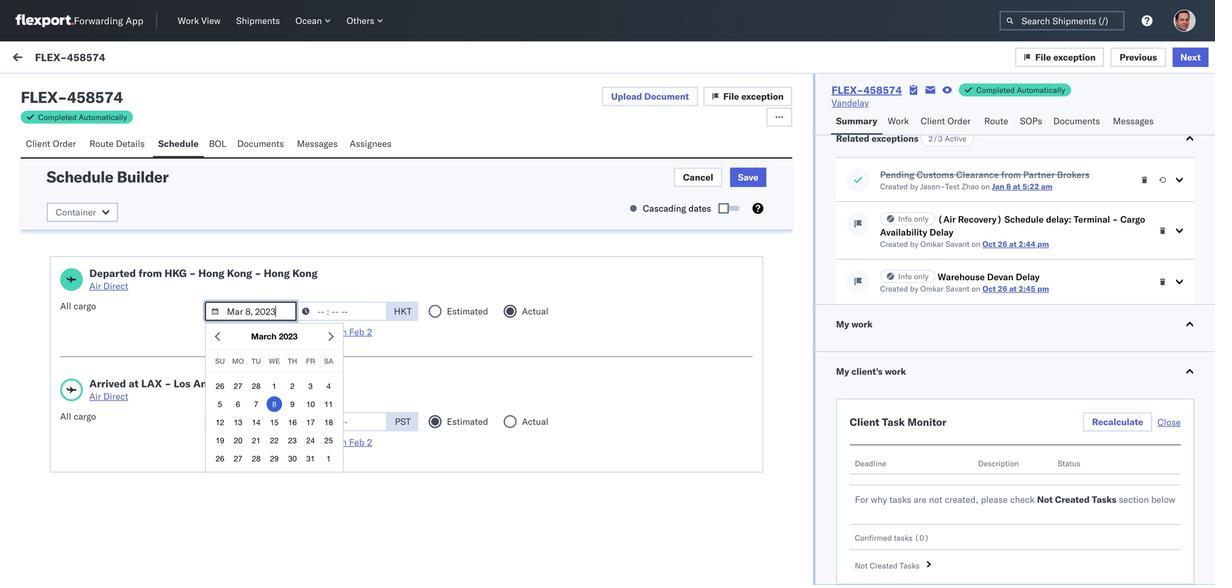 Task type: vqa. For each thing, say whether or not it's contained in the screenshot.
Numbers
no



Task type: locate. For each thing, give the bounding box(es) containing it.
arrived at lax - los angeles - ca air direct
[[89, 377, 259, 402]]

at
[[1014, 182, 1021, 191], [1010, 239, 1017, 249], [1010, 284, 1017, 294], [129, 377, 139, 390]]

1 j from the top
[[111, 142, 113, 150]]

1 hong from the left
[[198, 267, 225, 280]]

0 vertical spatial info
[[899, 214, 912, 224]]

info
[[899, 214, 912, 224], [899, 272, 912, 281]]

confirmed
[[855, 533, 892, 543]]

resize handle column header
[[59, 108, 74, 245], [615, 108, 630, 245], [837, 108, 852, 245], [1059, 108, 1075, 245], [1192, 108, 1208, 245]]

8 inside button
[[272, 400, 277, 409]]

(0) inside external (0) button
[[60, 82, 76, 94]]

0 vertical spatial messages
[[1114, 115, 1154, 127]]

28 button up 7 button
[[249, 378, 264, 394]]

2 26 button from the top
[[212, 451, 228, 466]]

19 button
[[212, 433, 228, 448]]

2 automation from the top
[[250, 437, 298, 448]]

omkar for warehouse
[[921, 284, 944, 294]]

2 (0) from the left
[[121, 82, 138, 94]]

route details button
[[84, 132, 153, 157]]

MMM D, YYYY text field
[[205, 302, 297, 321], [205, 412, 297, 431]]

1 for the leftmost 1 button
[[272, 382, 277, 391]]

1 vertical spatial work
[[852, 319, 873, 330]]

internal (0) button
[[82, 76, 145, 102]]

schedule up 2:44
[[1005, 214, 1044, 225]]

1 horizontal spatial work
[[178, 15, 199, 26]]

1 air direct link from the top
[[89, 280, 318, 293]]

brokers
[[1058, 169, 1090, 180]]

1 vertical spatial automatically
[[79, 112, 127, 122]]

cargo down departed
[[74, 300, 96, 312]]

2 vertical spatial work
[[885, 366, 907, 377]]

2 27 button from the top
[[230, 451, 246, 466]]

at left 2:44
[[1010, 239, 1017, 249]]

1 vertical spatial flexport automation updated on feb 2
[[214, 437, 373, 448]]

1 oct from the top
[[983, 239, 996, 249]]

0 vertical spatial pm
[[1038, 239, 1050, 249]]

2 x from the top
[[113, 200, 117, 208]]

document
[[645, 91, 689, 102]]

only up availability
[[914, 214, 929, 224]]

flexport automation updated on feb 2 up 30 button
[[214, 437, 373, 448]]

27 button for 29
[[230, 451, 246, 466]]

automatically up 'sops'
[[1017, 85, 1066, 95]]

xiong
[[143, 140, 166, 151]]

0 horizontal spatial work
[[126, 53, 147, 64]]

2 info only from the top
[[899, 272, 929, 281]]

oct down recovery) in the top of the page
[[983, 239, 996, 249]]

created inside pending customs clearance from partner brokers created by jason-test zhao on jan 8 at 5:22 am
[[881, 182, 909, 191]]

0 vertical spatial my work
[[13, 50, 70, 68]]

2 by from the top
[[911, 239, 919, 249]]

messages button left assignees at the left top of the page
[[292, 132, 345, 157]]

for
[[855, 494, 869, 505]]

route inside 'button'
[[90, 138, 114, 149]]

not
[[1038, 494, 1053, 505], [855, 561, 868, 571]]

j down schedule builder
[[111, 200, 113, 208]]

2 only from the top
[[914, 272, 929, 281]]

1 resolving from the top
[[106, 162, 142, 174]]

1 flexport automation updated on feb 2 button from the top
[[214, 326, 373, 338]]

documents for leftmost documents button
[[237, 138, 284, 149]]

5 resize handle column header from the left
[[1192, 108, 1208, 245]]

8 inside pending customs clearance from partner brokers created by jason-test zhao on jan 8 at 5:22 am
[[1007, 182, 1012, 191]]

1 vertical spatial 26 button
[[212, 451, 228, 466]]

j x for test
[[111, 142, 117, 150]]

1 horizontal spatial route
[[985, 115, 1009, 127]]

my client's work
[[837, 366, 907, 377]]

1 pm from the top
[[1038, 239, 1050, 249]]

0 horizontal spatial flex-458574
[[35, 51, 105, 64]]

info down availability
[[899, 272, 912, 281]]

0 vertical spatial file exception
[[1036, 51, 1096, 63]]

0 horizontal spatial (0)
[[60, 82, 76, 94]]

vandelay up availability
[[858, 209, 896, 220]]

2 savant from the top
[[946, 284, 970, 294]]

fr
[[306, 357, 315, 365]]

2 vertical spatial vandelay
[[858, 209, 896, 220]]

2 27 from the top
[[234, 454, 243, 463]]

1 flexport automation updated on feb 2 from the top
[[214, 326, 373, 338]]

schedule for schedule builder
[[47, 167, 113, 186]]

test down xiong
[[145, 162, 161, 174]]

2 for departed from hkg - hong kong - hong kong
[[367, 326, 373, 338]]

messages right 1:27
[[297, 138, 338, 149]]

client up the related exceptions
[[859, 112, 880, 122]]

1 vertical spatial info
[[899, 272, 912, 281]]

1 vertical spatial feb
[[349, 437, 365, 448]]

2 all from the top
[[60, 411, 71, 422]]

2 flexport automation updated on feb 2 button from the top
[[214, 437, 373, 448]]

2 28 from the top
[[252, 454, 261, 463]]

1 estimated from the top
[[447, 306, 489, 317]]

by for warehouse
[[911, 284, 919, 294]]

1 button down the 25 button
[[321, 451, 337, 466]]

1 resize handle column header from the left
[[59, 108, 74, 245]]

month  2023-03 element
[[210, 377, 339, 468]]

0 vertical spatial 28 button
[[249, 378, 264, 394]]

1 vertical spatial 1
[[327, 454, 331, 463]]

documents for the rightmost documents button
[[1054, 115, 1101, 127]]

at inside arrived at lax - los angeles - ca air direct
[[129, 377, 139, 390]]

ca
[[245, 377, 259, 390]]

j x left jie
[[111, 142, 117, 150]]

client's
[[852, 366, 883, 377]]

26 button for 1
[[212, 378, 228, 394]]

schedule inside schedule button
[[158, 138, 199, 149]]

feature
[[145, 221, 174, 232]]

1 by from the top
[[911, 182, 919, 191]]

2 omkar from the top
[[921, 284, 944, 294]]

1 horizontal spatial documents
[[1054, 115, 1101, 127]]

from inside pending customs clearance from partner brokers created by jason-test zhao on jan 8 at 5:22 am
[[1002, 169, 1022, 180]]

work inside 'button'
[[888, 115, 909, 127]]

flexport automation updated on feb 2 button up 30 button
[[214, 437, 373, 448]]

0 horizontal spatial route
[[90, 138, 114, 149]]

cancel button
[[674, 168, 723, 187]]

1 horizontal spatial order
[[948, 115, 971, 127]]

0 vertical spatial 28
[[252, 382, 261, 391]]

upload
[[612, 91, 642, 102]]

documents right sops 'button'
[[1054, 115, 1101, 127]]

2 horizontal spatial work
[[885, 366, 907, 377]]

pm
[[1038, 239, 1050, 249], [1038, 284, 1050, 294]]

1 vertical spatial tasks
[[900, 561, 920, 571]]

schedule button
[[153, 132, 204, 157]]

import work
[[96, 53, 147, 64]]

mmm d, yyyy text field for hong
[[205, 302, 297, 321]]

2 horizontal spatial work
[[888, 115, 909, 127]]

1 vertical spatial x
[[113, 200, 117, 208]]

vandelay for test
[[858, 209, 896, 220]]

at left 5:22
[[1014, 182, 1021, 191]]

1 vertical spatial air
[[89, 391, 101, 402]]

1 27 button from the top
[[230, 378, 246, 394]]

27 button up 6 button
[[230, 378, 246, 394]]

1 flex- 458574 from the top
[[636, 151, 697, 162]]

route for route details
[[90, 138, 114, 149]]

hong right the hkg
[[198, 267, 225, 280]]

2 flex- 458574 from the top
[[636, 209, 697, 220]]

work up exceptions
[[888, 115, 909, 127]]

0 vertical spatial flexport
[[173, 141, 202, 151]]

tasks left 'are'
[[890, 494, 912, 505]]

1 vertical spatial actual
[[522, 416, 549, 427]]

kong right the hkg
[[227, 267, 252, 280]]

1 28 button from the top
[[249, 378, 264, 394]]

0 horizontal spatial kong
[[227, 267, 252, 280]]

1 vertical spatial oct
[[983, 284, 996, 294]]

resolving for resolving feature test
[[106, 221, 142, 232]]

container
[[56, 207, 96, 218]]

1 vertical spatial all
[[60, 411, 71, 422]]

1 button
[[267, 378, 282, 394], [321, 451, 337, 466]]

1 vertical spatial file
[[724, 91, 740, 102]]

x down schedule builder
[[113, 200, 117, 208]]

1 info from the top
[[899, 214, 912, 224]]

air down arrived
[[89, 391, 101, 402]]

1 for the right 1 button
[[327, 454, 331, 463]]

1 vertical spatial 28
[[252, 454, 261, 463]]

info only up availability
[[899, 214, 929, 224]]

at left lax
[[129, 377, 139, 390]]

0 vertical spatial j
[[111, 142, 113, 150]]

1 x from the top
[[113, 142, 117, 150]]

1 up 8 button
[[272, 382, 277, 391]]

flex- up summary
[[832, 84, 864, 96]]

1 horizontal spatial tasks
[[1093, 494, 1117, 505]]

4 resize handle column header from the left
[[1059, 108, 1075, 245]]

(0) right the internal
[[121, 82, 138, 94]]

my up the external
[[13, 50, 34, 68]]

1 vertical spatial all cargo
[[60, 411, 96, 422]]

my work up "client's" at bottom
[[837, 319, 873, 330]]

- left cargo at the right of the page
[[1113, 214, 1119, 225]]

work up external (0)
[[37, 50, 70, 68]]

6 button
[[230, 396, 246, 412]]

0 vertical spatial x
[[113, 142, 117, 150]]

air direct link for hong
[[89, 280, 318, 293]]

2 vertical spatial work
[[888, 115, 909, 127]]

hkt
[[394, 306, 412, 317]]

3 resize handle column header from the left
[[837, 108, 852, 245]]

(0) inside internal (0) button
[[121, 82, 138, 94]]

1 horizontal spatial completed automatically
[[977, 85, 1066, 95]]

2 resize handle column header from the left
[[615, 108, 630, 245]]

my left "client's" at bottom
[[837, 366, 850, 377]]

test
[[946, 182, 960, 191]]

work
[[178, 15, 199, 26], [126, 53, 147, 64], [888, 115, 909, 127]]

messages right actions
[[1114, 115, 1154, 127]]

1 horizontal spatial my work
[[837, 319, 873, 330]]

flexport. image
[[16, 14, 74, 27]]

cascading
[[643, 203, 687, 214]]

work view
[[178, 15, 221, 26]]

flex-458574
[[35, 51, 105, 64], [832, 84, 902, 96]]

0 horizontal spatial exception
[[742, 91, 784, 102]]

Search Shipments (/) text field
[[1000, 11, 1125, 30]]

only for warehouse
[[914, 272, 929, 281]]

2 28 button from the top
[[249, 451, 264, 466]]

1 air from the top
[[89, 280, 101, 292]]

internal
[[87, 82, 119, 94]]

1 horizontal spatial from
[[1002, 169, 1022, 180]]

14,
[[230, 140, 244, 151]]

file right document
[[724, 91, 740, 102]]

container button
[[47, 203, 118, 222]]

j x
[[111, 142, 117, 150], [111, 200, 117, 208]]

0 vertical spatial automatically
[[1017, 85, 1066, 95]]

1 vertical spatial not
[[855, 561, 868, 571]]

1 vertical spatial vandelay
[[858, 151, 896, 162]]

5 button
[[212, 396, 228, 412]]

by inside pending customs clearance from partner brokers created by jason-test zhao on jan 8 at 5:22 am
[[911, 182, 919, 191]]

messages button right actions
[[1109, 109, 1161, 135]]

1 button left 2 button
[[267, 378, 282, 394]]

28 up 7
[[252, 382, 261, 391]]

1 info only from the top
[[899, 214, 929, 224]]

all cargo down arrived
[[60, 411, 96, 422]]

1 26 button from the top
[[212, 378, 228, 394]]

estimated for departed from hkg - hong kong - hong kong
[[447, 306, 489, 317]]

x
[[113, 142, 117, 150], [113, 200, 117, 208]]

8 right 7 button
[[272, 400, 277, 409]]

at left 2:45
[[1010, 284, 1017, 294]]

vandelay
[[832, 97, 869, 108], [858, 151, 896, 162], [858, 209, 896, 220]]

completed up route 'button'
[[977, 85, 1015, 95]]

0 horizontal spatial completed automatically
[[38, 112, 127, 122]]

x left jie
[[113, 142, 117, 150]]

1 vertical spatial j x
[[111, 200, 117, 208]]

automation for ca
[[250, 437, 298, 448]]

1 all from the top
[[60, 300, 71, 312]]

only left warehouse
[[914, 272, 929, 281]]

25
[[325, 436, 333, 445]]

created
[[881, 182, 909, 191], [881, 239, 909, 249], [881, 284, 909, 294], [1056, 494, 1090, 505], [870, 561, 898, 571]]

from up jan 8 at 5:22 am button
[[1002, 169, 1022, 180]]

flexport automation updated on feb 2 up th
[[214, 326, 373, 338]]

1 vertical spatial 2
[[290, 382, 295, 391]]

j for feature
[[111, 200, 113, 208]]

j
[[111, 142, 113, 150], [111, 200, 113, 208]]

2 kong from the left
[[293, 267, 318, 280]]

my up my client's work
[[837, 319, 850, 330]]

1 savant from the top
[[946, 239, 970, 249]]

client order down flex
[[26, 138, 76, 149]]

26 button down 19 button
[[212, 451, 228, 466]]

None checkbox
[[21, 208, 34, 221]]

1 horizontal spatial client order button
[[916, 109, 980, 135]]

work for work 'button'
[[888, 115, 909, 127]]

0 vertical spatial test
[[145, 162, 161, 174]]

27
[[234, 382, 243, 391], [234, 454, 243, 463]]

test right feature
[[176, 221, 192, 232]]

departed
[[89, 267, 136, 280]]

pm for delay
[[1038, 284, 1050, 294]]

2 pm from the top
[[1038, 284, 1050, 294]]

2 updated from the top
[[300, 437, 334, 448]]

2 mmm d, yyyy text field from the top
[[205, 412, 297, 431]]

31
[[306, 454, 315, 463]]

oct down warehouse devan delay
[[983, 284, 996, 294]]

1 vertical spatial direct
[[103, 391, 128, 402]]

1 28 from the top
[[252, 382, 261, 391]]

order down flex - 458574
[[53, 138, 76, 149]]

0 vertical spatial all
[[60, 300, 71, 312]]

route inside 'button'
[[985, 115, 1009, 127]]

10
[[306, 400, 315, 409]]

2 for arrived at lax - los angeles - ca
[[367, 437, 373, 448]]

flex-458574 up summary
[[832, 84, 902, 96]]

2 up 9
[[290, 382, 295, 391]]

1 horizontal spatial messages
[[1114, 115, 1154, 127]]

resolving down "route details" 'button'
[[106, 162, 142, 174]]

11
[[325, 400, 333, 409]]

2 actual from the top
[[522, 416, 549, 427]]

2 resolving from the top
[[106, 221, 142, 232]]

2 cargo from the top
[[74, 411, 96, 422]]

oct
[[983, 239, 996, 249], [983, 284, 996, 294]]

flexport up mo
[[214, 326, 248, 338]]

all cargo for arrived
[[60, 411, 96, 422]]

pm right 2:45
[[1038, 284, 1050, 294]]

1 cargo from the top
[[74, 300, 96, 312]]

on inside pending customs clearance from partner brokers created by jason-test zhao on jan 8 at 5:22 am
[[982, 182, 991, 191]]

updated
[[300, 326, 334, 338], [300, 437, 334, 448]]

direct down departed
[[103, 280, 128, 292]]

related
[[837, 133, 870, 144]]

1 27 from the top
[[234, 382, 243, 391]]

completed automatically down flex - 458574
[[38, 112, 127, 122]]

from left the hkg
[[139, 267, 162, 280]]

- inside (air recovery) schedule delay: terminal - cargo availability delay
[[1113, 214, 1119, 225]]

angeles
[[193, 377, 233, 390]]

only for (air
[[914, 214, 929, 224]]

- right the hkg
[[189, 267, 196, 280]]

delay down the '(air'
[[930, 227, 954, 238]]

0 horizontal spatial not
[[855, 561, 868, 571]]

1 vertical spatial mmm d, yyyy text field
[[205, 412, 297, 431]]

0 vertical spatial route
[[985, 115, 1009, 127]]

27 button for 1
[[230, 378, 246, 394]]

vandelay up summary
[[832, 97, 869, 108]]

upload document button
[[602, 87, 698, 106]]

0 horizontal spatial test
[[145, 162, 161, 174]]

oct for recovery)
[[983, 239, 996, 249]]

24
[[306, 436, 315, 445]]

28 button left 29
[[249, 451, 264, 466]]

0 horizontal spatial documents
[[237, 138, 284, 149]]

flexport automation updated on feb 2 button up th
[[214, 326, 373, 338]]

0 vertical spatial air
[[89, 280, 101, 292]]

my client's work button
[[816, 352, 1216, 391]]

1 updated from the top
[[300, 326, 334, 338]]

0
[[920, 533, 925, 543]]

1 vertical spatial 27
[[234, 454, 243, 463]]

2 direct from the top
[[103, 391, 128, 402]]

0 vertical spatial flexport automation updated on feb 2 button
[[214, 326, 373, 338]]

0 vertical spatial vandelay
[[832, 97, 869, 108]]

21 button
[[249, 433, 264, 448]]

2 feb from the top
[[349, 437, 365, 448]]

1 kong from the left
[[227, 267, 252, 280]]

route
[[985, 115, 1009, 127], [90, 138, 114, 149]]

2 info from the top
[[899, 272, 912, 281]]

j for test
[[111, 142, 113, 150]]

mmm d, yyyy text field for ca
[[205, 412, 297, 431]]

15 button
[[267, 415, 282, 430]]

warehouse devan delay
[[938, 271, 1040, 283]]

1 vertical spatial automation
[[250, 437, 298, 448]]

1 vertical spatial documents
[[237, 138, 284, 149]]

1 vertical spatial schedule
[[47, 167, 113, 186]]

28
[[252, 382, 261, 391], [252, 454, 261, 463]]

1 vertical spatial info only
[[899, 272, 929, 281]]

1 j x from the top
[[111, 142, 117, 150]]

0 vertical spatial 1 button
[[267, 378, 282, 394]]

2 vertical spatial my
[[837, 366, 850, 377]]

flexport left the "bol"
[[173, 141, 202, 151]]

0 vertical spatial j x
[[111, 142, 117, 150]]

automation up 29
[[250, 437, 298, 448]]

tasks left section
[[1093, 494, 1117, 505]]

delay
[[930, 227, 954, 238], [1016, 271, 1040, 283]]

estimated
[[447, 306, 489, 317], [447, 416, 489, 427]]

0 horizontal spatial pst
[[312, 140, 328, 151]]

resize handle column header for message
[[615, 108, 630, 245]]

on left jan
[[982, 182, 991, 191]]

recovery)
[[959, 214, 1003, 225]]

1 horizontal spatial work
[[852, 319, 873, 330]]

departed from hkg - hong kong - hong kong air direct
[[89, 267, 318, 292]]

flexport automation updated on feb 2 for hong
[[214, 326, 373, 338]]

flexport down 13 on the bottom left of the page
[[214, 437, 248, 448]]

m l
[[1086, 209, 1097, 219]]

2 vertical spatial flexport
[[214, 437, 248, 448]]

458574 down cancel button
[[663, 209, 697, 220]]

27 down 20
[[234, 454, 243, 463]]

3 by from the top
[[911, 284, 919, 294]]

info only
[[899, 214, 929, 224], [899, 272, 929, 281]]

1 vertical spatial 1 button
[[321, 451, 337, 466]]

client order button
[[916, 109, 980, 135], [21, 132, 84, 157]]

)
[[925, 533, 930, 543]]

kong up -- : -- -- text box
[[293, 267, 318, 280]]

client order up 2/3 active
[[921, 115, 971, 127]]

1 (0) from the left
[[60, 82, 76, 94]]

2 air from the top
[[89, 391, 101, 402]]

resize handle column header for client
[[1059, 108, 1075, 245]]

- left ca
[[236, 377, 242, 390]]

vandelay down the related exceptions
[[858, 151, 896, 162]]

- right the external
[[58, 87, 67, 107]]

1 horizontal spatial file
[[1036, 51, 1052, 63]]

all for arrived
[[60, 411, 71, 422]]

cargo for arrived
[[74, 411, 96, 422]]

0 vertical spatial pst
[[312, 140, 328, 151]]

0 vertical spatial client order
[[921, 115, 971, 127]]

info only for warehouse
[[899, 272, 929, 281]]

pending customs clearance from partner brokers created by jason-test zhao on jan 8 at 5:22 am
[[881, 169, 1090, 191]]

documents
[[1054, 115, 1101, 127], [237, 138, 284, 149]]

2 vertical spatial 2
[[367, 437, 373, 448]]

pst right -- : -- -- text field
[[395, 416, 411, 427]]

savant for warehouse
[[946, 284, 970, 294]]

actual for departed from hkg - hong kong - hong kong
[[522, 306, 549, 317]]

1 vertical spatial flex-458574
[[832, 84, 902, 96]]

1 mmm d, yyyy text field from the top
[[205, 302, 297, 321]]

1 vertical spatial messages
[[297, 138, 338, 149]]

2 air direct link from the top
[[89, 390, 259, 403]]

savant
[[946, 239, 970, 249], [946, 284, 970, 294]]

forwarding app
[[74, 15, 143, 27]]

documents button right 'sops'
[[1049, 109, 1109, 135]]

2 flexport automation updated on feb 2 from the top
[[214, 437, 373, 448]]

flex- 458574 up cancel
[[636, 151, 697, 162]]

all for departed
[[60, 300, 71, 312]]

order up the active
[[948, 115, 971, 127]]

los
[[174, 377, 191, 390]]

1 all cargo from the top
[[60, 300, 96, 312]]

1 vertical spatial resolving
[[106, 221, 142, 232]]

1 horizontal spatial (0)
[[121, 82, 138, 94]]

1 vertical spatial pm
[[1038, 284, 1050, 294]]

client order for rightmost 'client order' button
[[921, 115, 971, 127]]

next button
[[1173, 47, 1209, 67]]

2 estimated from the top
[[447, 416, 489, 427]]

direct down arrived
[[103, 391, 128, 402]]

updated for arrived at lax - los angeles - ca
[[300, 437, 334, 448]]

not down confirmed
[[855, 561, 868, 571]]

27 left ca
[[234, 382, 243, 391]]

route left 'sops'
[[985, 115, 1009, 127]]

2 j x from the top
[[111, 200, 117, 208]]

27 for 29
[[234, 454, 243, 463]]

1 feb from the top
[[349, 326, 365, 338]]

2 all cargo from the top
[[60, 411, 96, 422]]

0 vertical spatial completed
[[977, 85, 1015, 95]]

why
[[871, 494, 888, 505]]

14
[[252, 418, 261, 427]]

0 vertical spatial direct
[[103, 280, 128, 292]]

2 oct from the top
[[983, 284, 996, 294]]

check
[[1011, 494, 1035, 505]]

1 vertical spatial completed automatically
[[38, 112, 127, 122]]

sops button
[[1015, 109, 1049, 135]]

0 horizontal spatial 8
[[272, 400, 277, 409]]

1 omkar from the top
[[921, 239, 944, 249]]

vandelay for resolving test
[[858, 151, 896, 162]]

1 automation from the top
[[250, 326, 298, 338]]

1 actual from the top
[[522, 306, 549, 317]]

pst right pm
[[312, 140, 328, 151]]

1 only from the top
[[914, 214, 929, 224]]

created,
[[945, 494, 979, 505]]

2 j from the top
[[111, 200, 113, 208]]

0 horizontal spatial documents button
[[232, 132, 292, 157]]

1 direct from the top
[[103, 280, 128, 292]]

shipments link
[[231, 12, 285, 29]]

0 vertical spatial tasks
[[1093, 494, 1117, 505]]

None checkbox
[[21, 111, 34, 124], [21, 150, 34, 163], [721, 206, 739, 211], [21, 111, 34, 124], [21, 150, 34, 163], [721, 206, 739, 211]]

jie xiong
[[129, 140, 166, 151]]

route left the details in the top of the page
[[90, 138, 114, 149]]

pm right 2:44
[[1038, 239, 1050, 249]]

2 inside button
[[290, 382, 295, 391]]

0 horizontal spatial my work
[[13, 50, 70, 68]]

flex-458574 up external (0)
[[35, 51, 105, 64]]



Task type: describe. For each thing, give the bounding box(es) containing it.
m
[[1086, 209, 1092, 219]]

flex- 458574 for test
[[636, 209, 697, 220]]

0 horizontal spatial automatically
[[79, 112, 127, 122]]

schedule inside (air recovery) schedule delay: terminal - cargo availability delay
[[1005, 214, 1044, 225]]

client up 2/3
[[921, 115, 946, 127]]

26 up 5
[[216, 382, 224, 391]]

section
[[1119, 494, 1150, 505]]

direct inside arrived at lax - los angeles - ca air direct
[[103, 391, 128, 402]]

assignees button
[[345, 132, 399, 157]]

actual for arrived at lax - los angeles - ca
[[522, 416, 549, 427]]

estimated for arrived at lax - los angeles - ca
[[447, 416, 489, 427]]

2023,
[[247, 140, 272, 151]]

air inside arrived at lax - los angeles - ca air direct
[[89, 391, 101, 402]]

1 vertical spatial exception
[[742, 91, 784, 102]]

my for "my work" button
[[837, 319, 850, 330]]

summary button
[[831, 109, 883, 135]]

updated for departed from hkg - hong kong - hong kong
[[300, 326, 334, 338]]

not inside button
[[855, 561, 868, 571]]

automation for hong
[[250, 326, 298, 338]]

0 horizontal spatial client order button
[[21, 132, 84, 157]]

oct for devan
[[983, 284, 996, 294]]

10 button
[[303, 396, 319, 412]]

26 down the 19
[[216, 454, 224, 463]]

1 horizontal spatial test
[[176, 221, 192, 232]]

created inside button
[[870, 561, 898, 571]]

16 button
[[285, 415, 300, 430]]

0 horizontal spatial messages button
[[292, 132, 345, 157]]

nov
[[212, 140, 228, 151]]

at inside pending customs clearance from partner brokers created by jason-test zhao on jan 8 at 5:22 am
[[1014, 182, 1021, 191]]

j x for feature
[[111, 200, 117, 208]]

all cargo for departed
[[60, 300, 96, 312]]

schedule for schedule
[[158, 138, 199, 149]]

flex- left dates
[[636, 209, 663, 220]]

close button
[[1158, 416, 1181, 428]]

terminal
[[1074, 214, 1111, 225]]

on down -- : -- -- text box
[[337, 326, 347, 338]]

26 button for 29
[[212, 451, 228, 466]]

client order for left 'client order' button
[[26, 138, 76, 149]]

28 button for 1
[[249, 378, 264, 394]]

external
[[21, 82, 57, 94]]

order for left 'client order' button
[[53, 138, 76, 149]]

0 vertical spatial completed automatically
[[977, 85, 1066, 95]]

2/3
[[929, 134, 943, 143]]

458574 up the internal
[[67, 51, 105, 64]]

(0) for external (0)
[[60, 82, 76, 94]]

exceptions
[[872, 133, 919, 144]]

flex- 458574 for resolving test
[[636, 151, 697, 162]]

20 button
[[230, 433, 246, 448]]

clearance
[[957, 169, 1000, 180]]

11 button
[[321, 396, 337, 412]]

0 vertical spatial work
[[37, 50, 70, 68]]

created by omkar savant on oct 26 at 2:44 pm
[[881, 239, 1050, 249]]

arrived
[[89, 377, 126, 390]]

0 horizontal spatial messages
[[297, 138, 338, 149]]

flex- up cascading
[[636, 151, 663, 162]]

2023
[[279, 331, 298, 341]]

22
[[270, 436, 279, 445]]

1 vertical spatial tasks
[[894, 533, 913, 543]]

app
[[126, 15, 143, 27]]

tasks inside button
[[900, 561, 920, 571]]

customs
[[917, 169, 954, 180]]

- up march
[[255, 267, 261, 280]]

pending
[[881, 169, 915, 180]]

external (0)
[[21, 82, 76, 94]]

28 for 1
[[252, 382, 261, 391]]

route details
[[90, 138, 145, 149]]

others
[[347, 15, 375, 26]]

1 horizontal spatial messages button
[[1109, 109, 1161, 135]]

flexport for kong
[[214, 326, 248, 338]]

(0) for internal (0)
[[121, 82, 138, 94]]

recalculate
[[1093, 416, 1144, 428]]

l
[[1092, 209, 1097, 219]]

-- : -- -- text field
[[296, 412, 388, 431]]

3 button
[[303, 378, 319, 394]]

9 button
[[285, 396, 300, 412]]

on down recovery) in the top of the page
[[972, 239, 981, 249]]

cascading dates
[[643, 203, 712, 214]]

27 for 1
[[234, 382, 243, 391]]

0 vertical spatial tasks
[[890, 494, 912, 505]]

-- : -- -- text field
[[296, 302, 388, 321]]

25 button
[[321, 433, 337, 448]]

feb for arrived at lax - los angeles - ca
[[349, 437, 365, 448]]

flex - 458574
[[21, 87, 123, 107]]

are
[[914, 494, 927, 505]]

forwarding app link
[[16, 14, 143, 27]]

1 horizontal spatial flex-458574
[[832, 84, 902, 96]]

next
[[1181, 51, 1202, 63]]

1 horizontal spatial delay
[[1016, 271, 1040, 283]]

by for (air
[[911, 239, 919, 249]]

close
[[1158, 416, 1181, 428]]

0 horizontal spatial completed
[[38, 112, 77, 122]]

17
[[306, 418, 315, 427]]

(air
[[938, 214, 956, 225]]

1 horizontal spatial file exception
[[1036, 51, 1096, 63]]

march 2023
[[251, 331, 298, 341]]

below
[[1152, 494, 1176, 505]]

others button
[[342, 12, 389, 29]]

458574 up "message"
[[67, 87, 123, 107]]

save button
[[731, 168, 767, 187]]

flexport automation updated on feb 2 button for hong
[[214, 326, 373, 338]]

savant for (air
[[946, 239, 970, 249]]

flex
[[21, 87, 58, 107]]

on right 25
[[337, 437, 347, 448]]

external (0) button
[[16, 76, 82, 102]]

1 vertical spatial file exception
[[724, 91, 784, 102]]

omkar for (air
[[921, 239, 944, 249]]

not created tasks button
[[850, 561, 1181, 571]]

from inside departed from hkg - hong kong - hong kong air direct
[[139, 267, 162, 280]]

18 button
[[321, 415, 337, 430]]

(air recovery) schedule delay: terminal - cargo availability delay
[[881, 214, 1146, 238]]

import work button
[[96, 53, 147, 64]]

created by omkar savant on oct 26 at 2:45 pm
[[881, 284, 1050, 294]]

0 vertical spatial flex-458574
[[35, 51, 105, 64]]

2 button
[[285, 378, 300, 394]]

please
[[981, 494, 1008, 505]]

flexport automation updated on feb 2 button for ca
[[214, 437, 373, 448]]

0 horizontal spatial 1 button
[[267, 378, 282, 394]]

flexport automation updated on feb 2 for ca
[[214, 437, 373, 448]]

order for rightmost 'client order' button
[[948, 115, 971, 127]]

1 horizontal spatial documents button
[[1049, 109, 1109, 135]]

flex- up external (0)
[[35, 51, 67, 64]]

previous button
[[1111, 47, 1167, 67]]

previous
[[1120, 51, 1158, 63]]

lax
[[141, 377, 162, 390]]

upload document
[[612, 91, 689, 102]]

not created tasks
[[855, 561, 920, 571]]

info only for (air
[[899, 214, 929, 224]]

nov 14, 2023, 1:27 pm pst
[[212, 140, 328, 151]]

direct inside departed from hkg - hong kong - hong kong air direct
[[103, 280, 128, 292]]

shipments
[[236, 15, 280, 26]]

monitor
[[908, 416, 947, 429]]

1 horizontal spatial completed
[[977, 85, 1015, 95]]

12 button
[[212, 415, 228, 430]]

1 horizontal spatial automatically
[[1017, 85, 1066, 95]]

x for test
[[113, 142, 117, 150]]

5
[[218, 400, 222, 409]]

13 button
[[230, 415, 246, 430]]

2 hong from the left
[[264, 267, 290, 280]]

1 horizontal spatial exception
[[1054, 51, 1096, 63]]

client left the task
[[850, 416, 880, 429]]

resize handle column header for actions
[[1192, 108, 1208, 245]]

work for work view
[[178, 15, 199, 26]]

save
[[738, 172, 759, 183]]

info for warehouse devan delay
[[899, 272, 912, 281]]

pm for schedule
[[1038, 239, 1050, 249]]

0 vertical spatial my
[[13, 50, 34, 68]]

flex-458574 link
[[832, 84, 902, 96]]

route for route
[[985, 115, 1009, 127]]

458574 up work 'button'
[[864, 84, 902, 96]]

26 down (air recovery) schedule delay: terminal - cargo availability delay
[[998, 239, 1008, 249]]

resolving test
[[106, 162, 161, 174]]

delay inside (air recovery) schedule delay: terminal - cargo availability delay
[[930, 227, 954, 238]]

info for (air recovery) schedule delay: terminal - cargo availability delay
[[899, 214, 912, 224]]

bol
[[209, 138, 226, 149]]

(
[[915, 533, 920, 543]]

x for feature
[[113, 200, 117, 208]]

tu
[[252, 357, 261, 365]]

23 button
[[285, 433, 300, 448]]

1 vertical spatial pst
[[395, 416, 411, 427]]

3
[[309, 382, 313, 391]]

pm
[[296, 140, 310, 151]]

23
[[288, 436, 297, 445]]

dates
[[689, 203, 712, 214]]

resolving feature test
[[106, 221, 192, 232]]

my for my client's work button
[[837, 366, 850, 377]]

my work button
[[816, 305, 1216, 344]]

air inside departed from hkg - hong kong - hong kong air direct
[[89, 280, 101, 292]]

forwarding
[[74, 15, 123, 27]]

28 button for 29
[[249, 451, 264, 466]]

1 horizontal spatial not
[[1038, 494, 1053, 505]]

1 horizontal spatial 1 button
[[321, 451, 337, 466]]

we
[[269, 357, 280, 365]]

458574 up cancel
[[663, 151, 697, 162]]

29
[[270, 454, 279, 463]]

client down flex
[[26, 138, 50, 149]]

22 button
[[267, 433, 282, 448]]

12
[[216, 418, 224, 427]]

21
[[252, 436, 261, 445]]

flexport for angeles
[[214, 437, 248, 448]]

description
[[979, 459, 1019, 468]]

cargo
[[1121, 214, 1146, 225]]

jie
[[129, 140, 140, 151]]

31 button
[[303, 451, 319, 466]]

assignees
[[350, 138, 392, 149]]

- left los on the bottom left of page
[[165, 377, 171, 390]]

cargo for departed
[[74, 300, 96, 312]]

my work inside button
[[837, 319, 873, 330]]

28 for 29
[[252, 454, 261, 463]]

feb for departed from hkg - hong kong - hong kong
[[349, 326, 365, 338]]

26 down devan
[[998, 284, 1008, 294]]

resolving for resolving test
[[106, 162, 142, 174]]

air direct link for los
[[89, 390, 259, 403]]

jason-
[[921, 182, 946, 191]]

on down warehouse devan delay
[[972, 284, 981, 294]]



